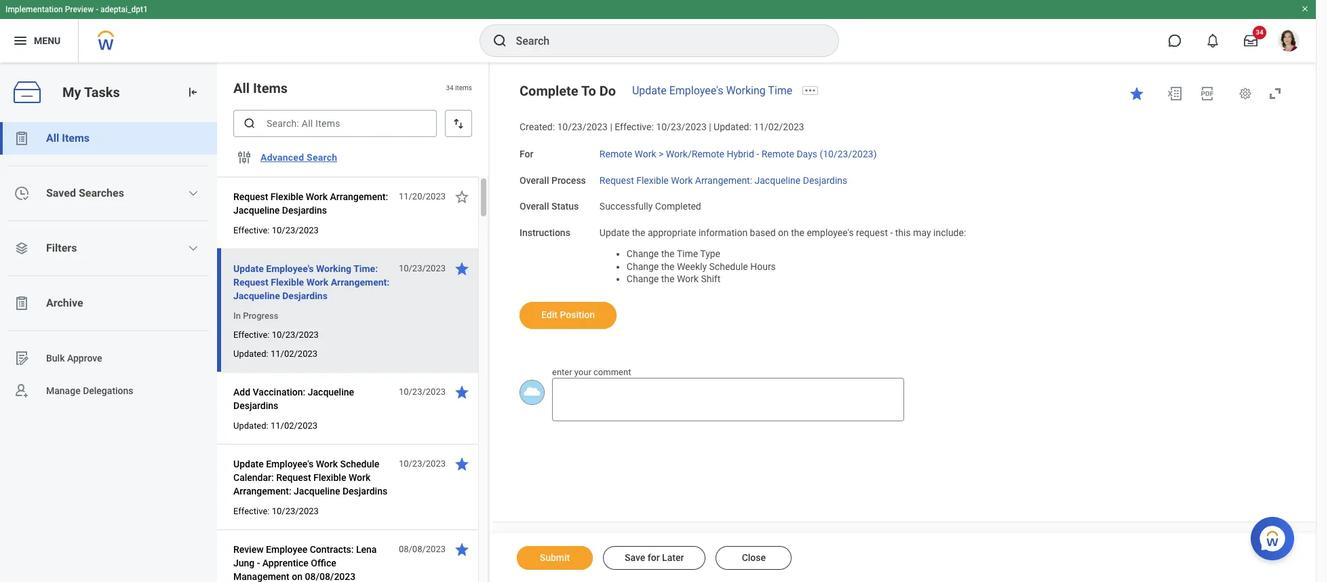 Task type: describe. For each thing, give the bounding box(es) containing it.
instructions
[[520, 227, 571, 238]]

>
[[659, 148, 664, 159]]

update employee's working time link
[[632, 84, 793, 97]]

in
[[233, 311, 241, 321]]

1 horizontal spatial request flexible work arrangement: jacqueline desjardins
[[600, 175, 848, 186]]

Search: All Items text field
[[233, 110, 437, 137]]

working for time:
[[316, 263, 352, 274]]

1 | from the left
[[610, 121, 613, 132]]

update employee's working time: request flexible work arrangement: jacqueline desjardins
[[233, 263, 390, 301]]

preview
[[65, 5, 94, 14]]

profile logan mcneil image
[[1278, 30, 1300, 54]]

add vaccination: jacqueline desjardins button
[[233, 384, 392, 414]]

close button
[[716, 546, 792, 570]]

1 horizontal spatial search image
[[492, 33, 508, 49]]

adeptai_dpt1
[[100, 5, 148, 14]]

may
[[913, 227, 931, 238]]

vaccination:
[[253, 387, 305, 398]]

complete
[[520, 83, 579, 99]]

Search Workday  search field
[[516, 26, 811, 56]]

work inside request flexible work arrangement: jacqueline desjardins
[[306, 191, 328, 202]]

created:
[[520, 121, 555, 132]]

menu
[[34, 35, 61, 46]]

- left the this
[[891, 227, 893, 238]]

jacqueline inside add vaccination: jacqueline desjardins
[[308, 387, 354, 398]]

34 for 34
[[1256, 28, 1264, 36]]

comment
[[594, 367, 631, 377]]

request inside update employee's working time: request flexible work arrangement: jacqueline desjardins
[[233, 277, 269, 288]]

all items button
[[0, 122, 217, 155]]

update employee's working time: request flexible work arrangement: jacqueline desjardins button
[[233, 261, 392, 304]]

weekly
[[677, 261, 707, 272]]

bulk
[[46, 353, 65, 363]]

chevron down image
[[188, 188, 199, 199]]

2 updated: 11/02/2023 from the top
[[233, 421, 318, 431]]

all inside button
[[46, 132, 59, 145]]

star image for update employee's work schedule calendar: request flexible work arrangement: jacqueline desjardins
[[454, 456, 470, 472]]

star image for effective: 10/23/2023
[[454, 189, 470, 205]]

justify image
[[12, 33, 28, 49]]

tasks
[[84, 84, 120, 100]]

update for update employee's working time
[[632, 84, 667, 97]]

to
[[582, 83, 596, 99]]

enter your comment text field
[[552, 378, 904, 422]]

the left employee's on the top
[[791, 227, 805, 238]]

all items inside button
[[46, 132, 90, 145]]

position
[[560, 309, 595, 320]]

update for update employee's working time: request flexible work arrangement: jacqueline desjardins
[[233, 263, 264, 274]]

created: 10/23/2023 | effective: 10/23/2023 | updated: 11/02/2023
[[520, 121, 805, 132]]

menu button
[[0, 19, 78, 62]]

office
[[311, 558, 336, 569]]

archive button
[[0, 287, 217, 320]]

save for later
[[625, 552, 684, 563]]

add vaccination: jacqueline desjardins
[[233, 387, 354, 411]]

successfully completed
[[600, 201, 701, 212]]

effective: 10/23/2023 for employee's
[[233, 506, 319, 516]]

include:
[[934, 227, 966, 238]]

update employee's work schedule calendar: request flexible work arrangement: jacqueline desjardins
[[233, 459, 388, 497]]

hybrid
[[727, 148, 754, 159]]

1 vertical spatial updated:
[[233, 349, 269, 359]]

2 vertical spatial 11/02/2023
[[271, 421, 318, 431]]

advanced search button
[[255, 144, 343, 171]]

saved searches
[[46, 187, 124, 199]]

close
[[742, 552, 766, 563]]

inbox large image
[[1244, 34, 1258, 47]]

my
[[62, 84, 81, 100]]

information
[[699, 227, 748, 238]]

2 vertical spatial updated:
[[233, 421, 269, 431]]

(10/23/2023)
[[820, 148, 877, 159]]

manage delegations
[[46, 385, 133, 396]]

items
[[455, 84, 472, 92]]

employee's for update employee's work schedule calendar: request flexible work arrangement: jacqueline desjardins
[[266, 459, 314, 470]]

remote work > work/remote hybrid - remote days (10/23/2023) link
[[600, 146, 877, 159]]

34 for 34 items
[[446, 84, 454, 92]]

arrangement: inside update employee's working time: request flexible work arrangement: jacqueline desjardins
[[331, 277, 390, 288]]

schedule inside update employee's work schedule calendar: request flexible work arrangement: jacqueline desjardins
[[340, 459, 380, 470]]

notifications large image
[[1206, 34, 1220, 47]]

time:
[[354, 263, 378, 274]]

clock check image
[[14, 185, 30, 202]]

request inside request flexible work arrangement: jacqueline desjardins link
[[600, 175, 634, 186]]

clipboard image
[[14, 295, 30, 311]]

0 vertical spatial 11/02/2023
[[754, 121, 805, 132]]

complete to do
[[520, 83, 616, 99]]

manage
[[46, 385, 81, 396]]

overall process
[[520, 175, 586, 186]]

contracts:
[[310, 544, 354, 555]]

search
[[307, 152, 337, 163]]

34 button
[[1236, 26, 1267, 56]]

update for update the appropriate information based on the employee's request - this may include:
[[600, 227, 630, 238]]

update employee's work schedule calendar: request flexible work arrangement: jacqueline desjardins button
[[233, 456, 392, 499]]

management
[[233, 571, 290, 582]]

action bar region
[[490, 533, 1316, 582]]

jacqueline down "days"
[[755, 175, 801, 186]]

process
[[552, 175, 586, 186]]

manage delegations link
[[0, 375, 217, 407]]

request flexible work arrangement: jacqueline desjardins button
[[233, 189, 392, 218]]

request flexible work arrangement: jacqueline desjardins link
[[600, 172, 848, 186]]

chevron down image
[[188, 243, 199, 254]]

update for update employee's work schedule calendar: request flexible work arrangement: jacqueline desjardins
[[233, 459, 264, 470]]

bulk approve
[[46, 353, 102, 363]]

flexible inside request flexible work arrangement: jacqueline desjardins button
[[271, 191, 303, 202]]

effective: down calendar:
[[233, 506, 270, 516]]

do
[[600, 83, 616, 99]]

2 remote from the left
[[762, 148, 795, 159]]

view printable version (pdf) image
[[1200, 85, 1216, 102]]

add
[[233, 387, 250, 398]]

34 items
[[446, 84, 472, 92]]

filters
[[46, 242, 77, 254]]

1 horizontal spatial time
[[768, 84, 793, 97]]

employee
[[266, 544, 308, 555]]

desjardins inside add vaccination: jacqueline desjardins
[[233, 400, 278, 411]]

for
[[648, 552, 660, 563]]

type
[[700, 248, 721, 259]]

hours
[[751, 261, 776, 272]]

update employee's working time
[[632, 84, 793, 97]]

gear image
[[1239, 87, 1253, 100]]

save for later button
[[603, 546, 706, 570]]

effective: 10/23/2023 for flexible
[[233, 225, 319, 235]]

all items inside item list element
[[233, 80, 288, 96]]

work inside update employee's working time: request flexible work arrangement: jacqueline desjardins
[[306, 277, 329, 288]]

advanced
[[261, 152, 304, 163]]

work/remote
[[666, 148, 725, 159]]

- inside menu 'banner'
[[96, 5, 98, 14]]

work inside change the time type change the weekly schedule hours change the work shift
[[677, 274, 699, 284]]

completed
[[655, 201, 701, 212]]

implementation
[[5, 5, 63, 14]]

archive
[[46, 297, 83, 309]]

implementation preview -   adeptai_dpt1
[[5, 5, 148, 14]]

clipboard image
[[14, 130, 30, 147]]

1 horizontal spatial on
[[778, 227, 789, 238]]

progress
[[243, 311, 278, 321]]

transformation import image
[[186, 85, 199, 99]]

desjardins inside update employee's working time: request flexible work arrangement: jacqueline desjardins
[[282, 290, 328, 301]]

search image inside item list element
[[243, 117, 256, 130]]

update the appropriate information based on the employee's request - this may include:
[[600, 227, 966, 238]]



Task type: vqa. For each thing, say whether or not it's contained in the screenshot.
My Tasks
yes



Task type: locate. For each thing, give the bounding box(es) containing it.
working inside update employee's working time: request flexible work arrangement: jacqueline desjardins
[[316, 263, 352, 274]]

searches
[[79, 187, 124, 199]]

1 vertical spatial working
[[316, 263, 352, 274]]

updated: down add
[[233, 421, 269, 431]]

1 horizontal spatial |
[[709, 121, 712, 132]]

update up calendar:
[[233, 459, 264, 470]]

remote work > work/remote hybrid - remote days (10/23/2023)
[[600, 148, 877, 159]]

11/02/2023 up vaccination:
[[271, 349, 318, 359]]

update up 'created: 10/23/2023 | effective: 10/23/2023 | updated: 11/02/2023'
[[632, 84, 667, 97]]

remote
[[600, 148, 632, 159], [762, 148, 795, 159]]

request inside update employee's work schedule calendar: request flexible work arrangement: jacqueline desjardins
[[276, 472, 311, 483]]

update down successfully
[[600, 227, 630, 238]]

effective:
[[615, 121, 654, 132], [233, 225, 270, 235], [233, 330, 270, 340], [233, 506, 270, 516]]

1 vertical spatial all
[[46, 132, 59, 145]]

0 vertical spatial employee's
[[670, 84, 724, 97]]

34 inside button
[[1256, 28, 1264, 36]]

export to excel image
[[1167, 85, 1183, 102]]

1 remote from the left
[[600, 148, 632, 159]]

08/08/2023 down office
[[305, 571, 356, 582]]

employee's for update employee's working time: request flexible work arrangement: jacqueline desjardins
[[266, 263, 314, 274]]

employee's inside update employee's work schedule calendar: request flexible work arrangement: jacqueline desjardins
[[266, 459, 314, 470]]

updated: 11/02/2023 down add vaccination: jacqueline desjardins
[[233, 421, 318, 431]]

11/02/2023 up "days"
[[754, 121, 805, 132]]

1 vertical spatial schedule
[[340, 459, 380, 470]]

overall for overall status
[[520, 201, 549, 212]]

time
[[768, 84, 793, 97], [677, 248, 698, 259]]

employee's up progress
[[266, 263, 314, 274]]

on down the apprentice
[[292, 571, 303, 582]]

2 star image from the top
[[454, 456, 470, 472]]

1 overall from the top
[[520, 175, 549, 186]]

0 vertical spatial updated:
[[714, 121, 752, 132]]

1 vertical spatial overall
[[520, 201, 549, 212]]

0 vertical spatial star image
[[454, 261, 470, 277]]

schedule inside change the time type change the weekly schedule hours change the work shift
[[709, 261, 748, 272]]

11/02/2023 down add vaccination: jacqueline desjardins
[[271, 421, 318, 431]]

calendar:
[[233, 472, 274, 483]]

2 | from the left
[[709, 121, 712, 132]]

days
[[797, 148, 818, 159]]

overall up instructions
[[520, 201, 549, 212]]

08/08/2023
[[399, 544, 446, 554], [305, 571, 356, 582]]

updated: up remote work > work/remote hybrid - remote days (10/23/2023) link
[[714, 121, 752, 132]]

items
[[253, 80, 288, 96], [62, 132, 90, 145]]

- up management
[[257, 558, 260, 569]]

save
[[625, 552, 645, 563]]

arrangement: down remote work > work/remote hybrid - remote days (10/23/2023)
[[695, 175, 753, 186]]

1 vertical spatial star image
[[454, 456, 470, 472]]

working
[[726, 84, 766, 97], [316, 263, 352, 274]]

0 horizontal spatial 34
[[446, 84, 454, 92]]

arrangement: down time:
[[331, 277, 390, 288]]

update up in progress
[[233, 263, 264, 274]]

working up remote work > work/remote hybrid - remote days (10/23/2023) link
[[726, 84, 766, 97]]

0 horizontal spatial items
[[62, 132, 90, 145]]

shift
[[701, 274, 721, 284]]

-
[[96, 5, 98, 14], [757, 148, 759, 159], [891, 227, 893, 238], [257, 558, 260, 569]]

star image for update employee's working time: request flexible work arrangement: jacqueline desjardins
[[454, 261, 470, 277]]

0 vertical spatial search image
[[492, 33, 508, 49]]

0 vertical spatial time
[[768, 84, 793, 97]]

advanced search
[[261, 152, 337, 163]]

effective: down do at the left top
[[615, 121, 654, 132]]

34 inside item list element
[[446, 84, 454, 92]]

1 vertical spatial employee's
[[266, 263, 314, 274]]

employee's up 'created: 10/23/2023 | effective: 10/23/2023 | updated: 11/02/2023'
[[670, 84, 724, 97]]

0 horizontal spatial schedule
[[340, 459, 380, 470]]

2 vertical spatial change
[[627, 274, 659, 284]]

1 change from the top
[[627, 248, 659, 259]]

the down appropriate
[[661, 248, 675, 259]]

0 horizontal spatial time
[[677, 248, 698, 259]]

0 vertical spatial schedule
[[709, 261, 748, 272]]

appropriate
[[648, 227, 696, 238]]

for
[[520, 148, 534, 159]]

request flexible work arrangement: jacqueline desjardins down search at left top
[[233, 191, 388, 216]]

1 horizontal spatial schedule
[[709, 261, 748, 272]]

1 vertical spatial items
[[62, 132, 90, 145]]

08/08/2023 inside the review employee contracts: lena jung - apprentice office management on 08/08/2023
[[305, 571, 356, 582]]

effective: down in progress
[[233, 330, 270, 340]]

remote left "days"
[[762, 148, 795, 159]]

working for time
[[726, 84, 766, 97]]

flexible inside request flexible work arrangement: jacqueline desjardins link
[[637, 175, 669, 186]]

all inside item list element
[[233, 80, 250, 96]]

overall status
[[520, 201, 579, 212]]

request
[[600, 175, 634, 186], [233, 191, 268, 202], [233, 277, 269, 288], [276, 472, 311, 483]]

edit
[[541, 309, 558, 320]]

0 horizontal spatial remote
[[600, 148, 632, 159]]

jacqueline inside update employee's working time: request flexible work arrangement: jacqueline desjardins
[[233, 290, 280, 301]]

change
[[627, 248, 659, 259], [627, 261, 659, 272], [627, 274, 659, 284]]

submit
[[540, 552, 570, 563]]

arrangement: inside update employee's work schedule calendar: request flexible work arrangement: jacqueline desjardins
[[233, 486, 292, 497]]

updated:
[[714, 121, 752, 132], [233, 349, 269, 359], [233, 421, 269, 431]]

0 vertical spatial effective: 10/23/2023
[[233, 225, 319, 235]]

the
[[632, 227, 646, 238], [791, 227, 805, 238], [661, 248, 675, 259], [661, 261, 675, 272], [661, 274, 675, 284]]

0 vertical spatial working
[[726, 84, 766, 97]]

0 vertical spatial all
[[233, 80, 250, 96]]

effective: 10/23/2023 down progress
[[233, 330, 319, 340]]

arrangement:
[[695, 175, 753, 186], [330, 191, 388, 202], [331, 277, 390, 288], [233, 486, 292, 497]]

filters button
[[0, 232, 217, 265]]

edit position button
[[520, 302, 617, 329]]

1 vertical spatial 34
[[446, 84, 454, 92]]

my tasks
[[62, 84, 120, 100]]

employee's for update employee's working time
[[670, 84, 724, 97]]

on right based
[[778, 227, 789, 238]]

request flexible work arrangement: jacqueline desjardins down remote work > work/remote hybrid - remote days (10/23/2023)
[[600, 175, 848, 186]]

0 vertical spatial change
[[627, 248, 659, 259]]

effective: down request flexible work arrangement: jacqueline desjardins button at top left
[[233, 225, 270, 235]]

schedule
[[709, 261, 748, 272], [340, 459, 380, 470]]

user plus image
[[14, 383, 30, 399]]

0 horizontal spatial |
[[610, 121, 613, 132]]

employee's up calendar:
[[266, 459, 314, 470]]

overall status element
[[600, 193, 701, 213]]

employee's inside update employee's working time: request flexible work arrangement: jacqueline desjardins
[[266, 263, 314, 274]]

the down successfully completed
[[632, 227, 646, 238]]

request up successfully
[[600, 175, 634, 186]]

close environment banner image
[[1301, 5, 1310, 13]]

star image for 08/08/2023
[[454, 541, 470, 558]]

request
[[856, 227, 888, 238]]

jacqueline up in progress
[[233, 290, 280, 301]]

enter
[[552, 367, 572, 377]]

2 change from the top
[[627, 261, 659, 272]]

approve
[[67, 353, 102, 363]]

| down do at the left top
[[610, 121, 613, 132]]

0 vertical spatial 08/08/2023
[[399, 544, 446, 554]]

saved
[[46, 187, 76, 199]]

working left time:
[[316, 263, 352, 274]]

all right transformation import icon
[[233, 80, 250, 96]]

list
[[0, 122, 217, 407]]

this
[[896, 227, 911, 238]]

later
[[662, 552, 684, 563]]

updated: down in progress
[[233, 349, 269, 359]]

- inside the review employee contracts: lena jung - apprentice office management on 08/08/2023
[[257, 558, 260, 569]]

item list element
[[217, 62, 490, 582]]

1 vertical spatial change
[[627, 261, 659, 272]]

on
[[778, 227, 789, 238], [292, 571, 303, 582]]

the left 'weekly'
[[661, 261, 675, 272]]

3 change from the top
[[627, 274, 659, 284]]

on inside the review employee contracts: lena jung - apprentice office management on 08/08/2023
[[292, 571, 303, 582]]

jacqueline down configure icon
[[233, 205, 280, 216]]

2 vertical spatial effective: 10/23/2023
[[233, 506, 319, 516]]

menu banner
[[0, 0, 1316, 62]]

0 horizontal spatial 08/08/2023
[[305, 571, 356, 582]]

- right hybrid
[[757, 148, 759, 159]]

apprentice
[[262, 558, 309, 569]]

0 horizontal spatial working
[[316, 263, 352, 274]]

34 left items
[[446, 84, 454, 92]]

1 vertical spatial on
[[292, 571, 303, 582]]

1 horizontal spatial 08/08/2023
[[399, 544, 446, 554]]

0 vertical spatial request flexible work arrangement: jacqueline desjardins
[[600, 175, 848, 186]]

2 overall from the top
[[520, 201, 549, 212]]

| up the work/remote on the right top
[[709, 121, 712, 132]]

1 horizontal spatial all items
[[233, 80, 288, 96]]

1 horizontal spatial 34
[[1256, 28, 1264, 36]]

overall down for
[[520, 175, 549, 186]]

1 vertical spatial 11/02/2023
[[271, 349, 318, 359]]

request right calendar:
[[276, 472, 311, 483]]

1 vertical spatial updated: 11/02/2023
[[233, 421, 318, 431]]

desjardins inside request flexible work arrangement: jacqueline desjardins
[[282, 205, 327, 216]]

effective: 10/23/2023 down request flexible work arrangement: jacqueline desjardins button at top left
[[233, 225, 319, 235]]

flexible inside update employee's working time: request flexible work arrangement: jacqueline desjardins
[[271, 277, 304, 288]]

update inside update employee's working time: request flexible work arrangement: jacqueline desjardins
[[233, 263, 264, 274]]

1 vertical spatial effective: 10/23/2023
[[233, 330, 319, 340]]

arrangement: inside request flexible work arrangement: jacqueline desjardins link
[[695, 175, 753, 186]]

08/08/2023 right lena
[[399, 544, 446, 554]]

bulk approve link
[[0, 342, 217, 375]]

configure image
[[236, 149, 252, 166]]

1 updated: 11/02/2023 from the top
[[233, 349, 318, 359]]

1 vertical spatial 08/08/2023
[[305, 571, 356, 582]]

0 vertical spatial all items
[[233, 80, 288, 96]]

review employee contracts: lena jung - apprentice office management on 08/08/2023 button
[[233, 541, 392, 582]]

1 horizontal spatial all
[[233, 80, 250, 96]]

1 horizontal spatial items
[[253, 80, 288, 96]]

2 vertical spatial employee's
[[266, 459, 314, 470]]

arrangement: down search at left top
[[330, 191, 388, 202]]

all right clipboard image
[[46, 132, 59, 145]]

1 vertical spatial search image
[[243, 117, 256, 130]]

your
[[575, 367, 592, 377]]

review employee contracts: lena jung - apprentice office management on 08/08/2023
[[233, 544, 377, 582]]

request inside request flexible work arrangement: jacqueline desjardins
[[233, 191, 268, 202]]

based
[[750, 227, 776, 238]]

1 horizontal spatial remote
[[762, 148, 795, 159]]

status
[[552, 201, 579, 212]]

1 vertical spatial request flexible work arrangement: jacqueline desjardins
[[233, 191, 388, 216]]

delegations
[[83, 385, 133, 396]]

items inside button
[[62, 132, 90, 145]]

change the time type change the weekly schedule hours change the work shift
[[627, 248, 776, 284]]

fullscreen image
[[1268, 85, 1284, 102]]

all
[[233, 80, 250, 96], [46, 132, 59, 145]]

edit position
[[541, 309, 595, 320]]

updated: 11/02/2023
[[233, 349, 318, 359], [233, 421, 318, 431]]

1 effective: 10/23/2023 from the top
[[233, 225, 319, 235]]

0 horizontal spatial request flexible work arrangement: jacqueline desjardins
[[233, 191, 388, 216]]

1 vertical spatial time
[[677, 248, 698, 259]]

0 horizontal spatial on
[[292, 571, 303, 582]]

request flexible work arrangement: jacqueline desjardins inside button
[[233, 191, 388, 216]]

list containing all items
[[0, 122, 217, 407]]

1 horizontal spatial working
[[726, 84, 766, 97]]

0 horizontal spatial all
[[46, 132, 59, 145]]

request down configure icon
[[233, 191, 268, 202]]

jacqueline inside update employee's work schedule calendar: request flexible work arrangement: jacqueline desjardins
[[294, 486, 340, 497]]

|
[[610, 121, 613, 132], [709, 121, 712, 132]]

overall for overall process
[[520, 175, 549, 186]]

request up in progress
[[233, 277, 269, 288]]

items inside item list element
[[253, 80, 288, 96]]

star image
[[454, 261, 470, 277], [454, 456, 470, 472]]

jacqueline up contracts:
[[294, 486, 340, 497]]

0 vertical spatial items
[[253, 80, 288, 96]]

the left the shift
[[661, 274, 675, 284]]

arrangement: inside request flexible work arrangement: jacqueline desjardins
[[330, 191, 388, 202]]

1 vertical spatial all items
[[46, 132, 90, 145]]

update
[[632, 84, 667, 97], [600, 227, 630, 238], [233, 263, 264, 274], [233, 459, 264, 470]]

arrangement: down calendar:
[[233, 486, 292, 497]]

time inside change the time type change the weekly schedule hours change the work shift
[[677, 248, 698, 259]]

my tasks element
[[0, 62, 217, 582]]

flexible
[[637, 175, 669, 186], [271, 191, 303, 202], [271, 277, 304, 288], [314, 472, 346, 483]]

successfully
[[600, 201, 653, 212]]

star image for updated: 11/02/2023
[[454, 384, 470, 400]]

remote left >
[[600, 148, 632, 159]]

flexible inside update employee's work schedule calendar: request flexible work arrangement: jacqueline desjardins
[[314, 472, 346, 483]]

0 vertical spatial overall
[[520, 175, 549, 186]]

0 horizontal spatial search image
[[243, 117, 256, 130]]

- right preview
[[96, 5, 98, 14]]

0 vertical spatial updated: 11/02/2023
[[233, 349, 318, 359]]

request flexible work arrangement: jacqueline desjardins
[[600, 175, 848, 186], [233, 191, 388, 216]]

34 left the profile logan mcneil icon
[[1256, 28, 1264, 36]]

rename image
[[14, 350, 30, 366]]

work
[[635, 148, 657, 159], [671, 175, 693, 186], [306, 191, 328, 202], [677, 274, 699, 284], [306, 277, 329, 288], [316, 459, 338, 470], [349, 472, 371, 483]]

sort image
[[452, 117, 465, 130]]

0 horizontal spatial all items
[[46, 132, 90, 145]]

3 effective: 10/23/2023 from the top
[[233, 506, 319, 516]]

review
[[233, 544, 264, 555]]

1 star image from the top
[[454, 261, 470, 277]]

search image
[[492, 33, 508, 49], [243, 117, 256, 130]]

in progress
[[233, 311, 278, 321]]

jacqueline inside request flexible work arrangement: jacqueline desjardins
[[233, 205, 280, 216]]

2 effective: 10/23/2023 from the top
[[233, 330, 319, 340]]

effective: 10/23/2023 up employee
[[233, 506, 319, 516]]

update inside update employee's work schedule calendar: request flexible work arrangement: jacqueline desjardins
[[233, 459, 264, 470]]

lena
[[356, 544, 377, 555]]

jacqueline right vaccination:
[[308, 387, 354, 398]]

perspective image
[[14, 240, 30, 256]]

0 vertical spatial 34
[[1256, 28, 1264, 36]]

star image
[[1129, 85, 1145, 102], [454, 189, 470, 205], [454, 384, 470, 400], [454, 541, 470, 558]]

11/20/2023
[[399, 191, 446, 202]]

jung
[[233, 558, 255, 569]]

enter your comment
[[552, 367, 631, 377]]

0 vertical spatial on
[[778, 227, 789, 238]]

saved searches button
[[0, 177, 217, 210]]

employee's
[[670, 84, 724, 97], [266, 263, 314, 274], [266, 459, 314, 470]]

updated: 11/02/2023 up vaccination:
[[233, 349, 318, 359]]

desjardins inside update employee's work schedule calendar: request flexible work arrangement: jacqueline desjardins
[[343, 486, 388, 497]]



